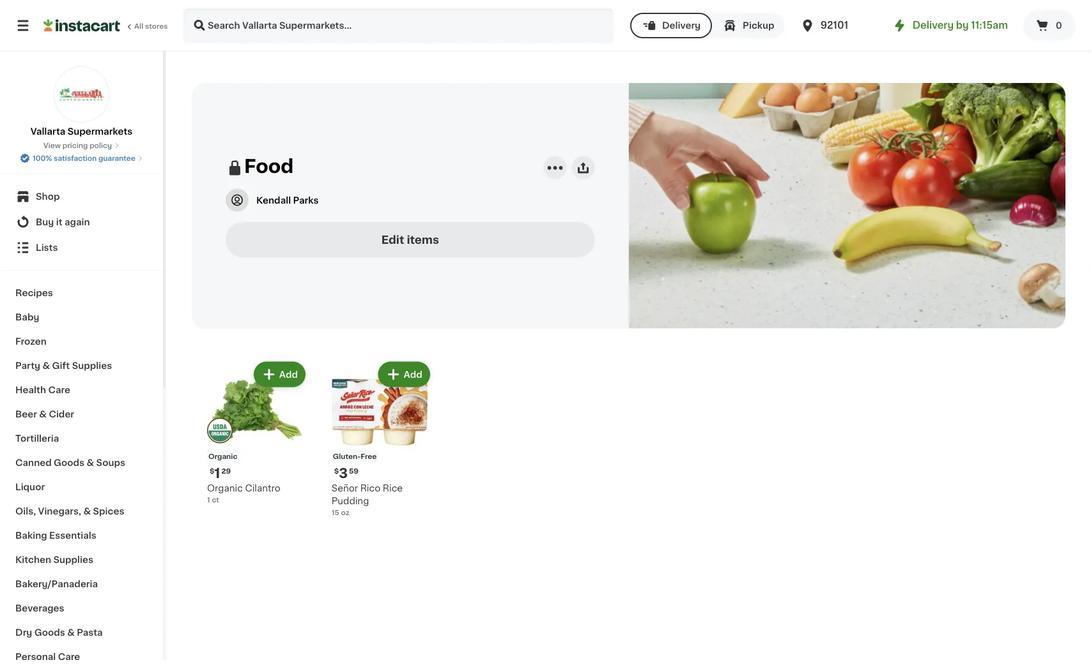 Task type: describe. For each thing, give the bounding box(es) containing it.
kitchen
[[15, 556, 51, 565]]

buy it again link
[[8, 210, 155, 235]]

essentials
[[49, 532, 96, 541]]

goods for canned
[[54, 459, 84, 468]]

parks
[[293, 196, 319, 205]]

party
[[15, 362, 40, 371]]

1 inside the organic cilantro 1 ct
[[207, 497, 210, 504]]

beer & cider
[[15, 410, 74, 419]]

satisfaction
[[54, 155, 97, 162]]

again
[[65, 218, 90, 227]]

59
[[349, 468, 359, 475]]

1 vertical spatial supplies
[[53, 556, 93, 565]]

guarantee
[[98, 155, 135, 162]]

all stores
[[134, 23, 168, 30]]

food
[[244, 157, 294, 176]]

señor
[[332, 484, 358, 493]]

kendall parks
[[256, 196, 319, 205]]

delivery for delivery
[[662, 21, 701, 30]]

bakery/panaderia link
[[8, 573, 155, 597]]

Search field
[[184, 9, 612, 42]]

dry
[[15, 629, 32, 638]]

beverages link
[[8, 597, 155, 621]]

oils,
[[15, 507, 36, 516]]

health
[[15, 386, 46, 395]]

baby
[[15, 313, 39, 322]]

items
[[407, 235, 439, 246]]

baby link
[[8, 306, 155, 330]]

all stores link
[[43, 8, 169, 43]]

rice
[[383, 484, 403, 493]]

buy it again
[[36, 218, 90, 227]]

señor rico rice pudding 15 oz
[[332, 484, 403, 516]]

delivery button
[[630, 13, 712, 38]]

lists
[[36, 244, 58, 252]]

oils, vinegars, & spices link
[[8, 500, 155, 524]]

tortilleria link
[[8, 427, 155, 451]]

baking essentials link
[[8, 524, 155, 548]]

dry goods & pasta link
[[8, 621, 155, 646]]

kitchen supplies link
[[8, 548, 155, 573]]

edit
[[381, 235, 404, 246]]

view pricing policy
[[43, 142, 112, 149]]

by
[[956, 21, 969, 30]]

11:15am
[[971, 21, 1008, 30]]

& left gift
[[42, 362, 50, 371]]

add button for 1
[[255, 363, 304, 386]]

instacart logo image
[[43, 18, 120, 33]]

recipes
[[15, 289, 53, 298]]

kitchen supplies
[[15, 556, 93, 565]]

party & gift supplies
[[15, 362, 112, 371]]

shop link
[[8, 184, 155, 210]]

care
[[48, 386, 70, 395]]

view
[[43, 142, 61, 149]]

dry goods & pasta
[[15, 629, 103, 638]]

baking essentials
[[15, 532, 96, 541]]

spices
[[93, 507, 124, 516]]

gift
[[52, 362, 70, 371]]

lists link
[[8, 235, 155, 261]]

92101
[[820, 21, 848, 30]]

0 button
[[1023, 10, 1076, 41]]

edit items button
[[226, 222, 595, 258]]

product group containing 1
[[202, 360, 308, 528]]

add for 1
[[279, 370, 298, 379]]

add for 3
[[404, 370, 422, 379]]

buy
[[36, 218, 54, 227]]

view pricing policy link
[[43, 141, 120, 151]]

canned goods & soups
[[15, 459, 125, 468]]

29
[[222, 468, 231, 475]]

& for dry goods & pasta
[[67, 629, 75, 638]]

pickup button
[[712, 13, 785, 38]]

supermarkets
[[68, 127, 132, 136]]

100% satisfaction guarantee
[[33, 155, 135, 162]]

health care link
[[8, 378, 155, 403]]

it
[[56, 218, 62, 227]]

shop
[[36, 192, 60, 201]]

edit items
[[381, 235, 439, 246]]

canned goods & soups link
[[8, 451, 155, 476]]



Task type: locate. For each thing, give the bounding box(es) containing it.
service type group
[[630, 13, 785, 38]]

0 horizontal spatial $
[[210, 468, 214, 475]]

party & gift supplies link
[[8, 354, 155, 378]]

goods down tortilleria "link"
[[54, 459, 84, 468]]

canned
[[15, 459, 52, 468]]

pickup
[[743, 21, 774, 30]]

delivery for delivery by 11:15am
[[912, 21, 954, 30]]

organic cilantro 1 ct
[[207, 484, 280, 504]]

add button
[[255, 363, 304, 386], [379, 363, 429, 386]]

frozen link
[[8, 330, 155, 354]]

& right beer
[[39, 410, 47, 419]]

vinegars,
[[38, 507, 81, 516]]

0 horizontal spatial add
[[279, 370, 298, 379]]

organic inside the organic cilantro 1 ct
[[207, 484, 243, 493]]

$ left "29"
[[210, 468, 214, 475]]

gluten-
[[333, 453, 361, 460]]

vallarta supermarkets logo image
[[53, 66, 110, 123]]

$
[[210, 468, 214, 475], [334, 468, 339, 475]]

$ for 3
[[334, 468, 339, 475]]

1 product group from the left
[[202, 360, 308, 528]]

delivery by 11:15am link
[[892, 18, 1008, 33]]

1 horizontal spatial delivery
[[912, 21, 954, 30]]

1 vertical spatial 1
[[207, 497, 210, 504]]

92101 button
[[800, 8, 877, 43]]

pudding
[[332, 497, 369, 506]]

product group containing 3
[[327, 360, 433, 528]]

0 horizontal spatial 1
[[207, 497, 210, 504]]

organic up ct
[[207, 484, 243, 493]]

free
[[361, 453, 377, 460]]

supplies down frozen link
[[72, 362, 112, 371]]

2 add button from the left
[[379, 363, 429, 386]]

organic
[[208, 453, 237, 460], [207, 484, 243, 493]]

soups
[[96, 459, 125, 468]]

0 vertical spatial goods
[[54, 459, 84, 468]]

organic up "29"
[[208, 453, 237, 460]]

stores
[[145, 23, 168, 30]]

1 vertical spatial organic
[[207, 484, 243, 493]]

pasta
[[77, 629, 103, 638]]

oils, vinegars, & spices
[[15, 507, 124, 516]]

beer
[[15, 410, 37, 419]]

ct
[[212, 497, 219, 504]]

0 horizontal spatial product group
[[202, 360, 308, 528]]

0
[[1056, 21, 1062, 30]]

0 vertical spatial supplies
[[72, 362, 112, 371]]

2 product group from the left
[[327, 360, 433, 528]]

pricing
[[62, 142, 88, 149]]

1 horizontal spatial add button
[[379, 363, 429, 386]]

15
[[332, 509, 339, 516]]

baking
[[15, 532, 47, 541]]

delivery by 11:15am
[[912, 21, 1008, 30]]

vallarta
[[31, 127, 65, 136]]

0 horizontal spatial delivery
[[662, 21, 701, 30]]

1 horizontal spatial add
[[404, 370, 422, 379]]

goods for dry
[[34, 629, 65, 638]]

supplies down essentials
[[53, 556, 93, 565]]

1 left "29"
[[214, 467, 220, 481]]

organic for organic cilantro 1 ct
[[207, 484, 243, 493]]

add button for 3
[[379, 363, 429, 386]]

kendall
[[256, 196, 291, 205]]

tortilleria
[[15, 435, 59, 444]]

1
[[214, 467, 220, 481], [207, 497, 210, 504]]

1 vertical spatial goods
[[34, 629, 65, 638]]

$ for 1
[[210, 468, 214, 475]]

100%
[[33, 155, 52, 162]]

organic for organic
[[208, 453, 237, 460]]

0 horizontal spatial add button
[[255, 363, 304, 386]]

& left pasta
[[67, 629, 75, 638]]

goods
[[54, 459, 84, 468], [34, 629, 65, 638]]

3
[[339, 467, 348, 481]]

delivery inside delivery by 11:15am 'link'
[[912, 21, 954, 30]]

product group
[[202, 360, 308, 528], [327, 360, 433, 528]]

frozen
[[15, 337, 47, 346]]

0 vertical spatial 1
[[214, 467, 220, 481]]

vallarta supermarkets
[[31, 127, 132, 136]]

cider
[[49, 410, 74, 419]]

& left soups
[[87, 459, 94, 468]]

oz
[[341, 509, 349, 516]]

goods right dry
[[34, 629, 65, 638]]

2 $ from the left
[[334, 468, 339, 475]]

delivery inside delivery button
[[662, 21, 701, 30]]

$ inside $ 3 59
[[334, 468, 339, 475]]

2 add from the left
[[404, 370, 422, 379]]

vallarta supermarkets link
[[31, 66, 132, 138]]

1 left ct
[[207, 497, 210, 504]]

$ 3 59
[[334, 467, 359, 481]]

& for canned goods & soups
[[87, 459, 94, 468]]

beer & cider link
[[8, 403, 155, 427]]

beverages
[[15, 605, 64, 614]]

gluten-free
[[333, 453, 377, 460]]

1 horizontal spatial $
[[334, 468, 339, 475]]

recipes link
[[8, 281, 155, 306]]

policy
[[90, 142, 112, 149]]

1 $ from the left
[[210, 468, 214, 475]]

100% satisfaction guarantee button
[[20, 151, 143, 164]]

liquor
[[15, 483, 45, 492]]

0 vertical spatial organic
[[208, 453, 237, 460]]

liquor link
[[8, 476, 155, 500]]

bakery/panaderia
[[15, 580, 98, 589]]

$ left 59 in the bottom left of the page
[[334, 468, 339, 475]]

health care
[[15, 386, 70, 395]]

1 horizontal spatial product group
[[327, 360, 433, 528]]

item badge image
[[207, 418, 233, 444]]

None search field
[[183, 8, 614, 43]]

1 add button from the left
[[255, 363, 304, 386]]

$ inside $ 1 29
[[210, 468, 214, 475]]

&
[[42, 362, 50, 371], [39, 410, 47, 419], [87, 459, 94, 468], [83, 507, 91, 516], [67, 629, 75, 638]]

all
[[134, 23, 143, 30]]

& for oils, vinegars, & spices
[[83, 507, 91, 516]]

$ 1 29
[[210, 467, 231, 481]]

cilantro
[[245, 484, 280, 493]]

& left spices
[[83, 507, 91, 516]]

1 horizontal spatial 1
[[214, 467, 220, 481]]

1 add from the left
[[279, 370, 298, 379]]

delivery
[[912, 21, 954, 30], [662, 21, 701, 30]]



Task type: vqa. For each thing, say whether or not it's contained in the screenshot.
the right add
yes



